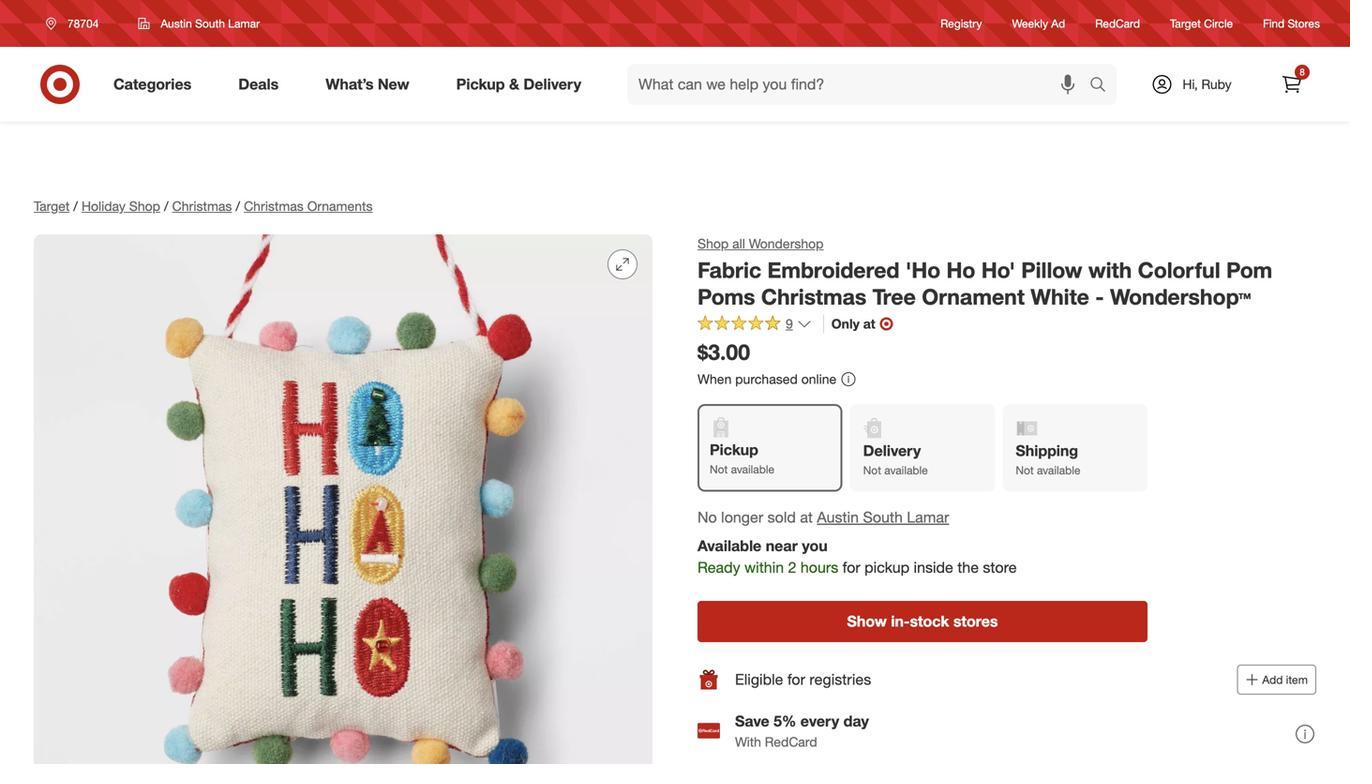 Task type: describe. For each thing, give the bounding box(es) containing it.
8 link
[[1272, 64, 1313, 105]]

78704 button
[[34, 7, 119, 40]]

stock
[[910, 612, 950, 631]]

find stores
[[1264, 16, 1321, 30]]

find
[[1264, 16, 1285, 30]]

redcard inside save 5% every day with redcard
[[765, 734, 818, 750]]

pickup for not
[[710, 441, 759, 459]]

'ho
[[906, 257, 941, 283]]

ornament
[[922, 284, 1025, 310]]

holiday shop link
[[82, 198, 160, 214]]

categories
[[113, 75, 192, 93]]

delivery inside delivery not available
[[864, 442, 921, 460]]

austin south lamar button
[[126, 7, 272, 40]]

fabric
[[698, 257, 762, 283]]

add item
[[1263, 673, 1308, 687]]

registry
[[941, 16, 983, 30]]

target circle link
[[1171, 15, 1234, 31]]

white
[[1031, 284, 1090, 310]]

what's
[[326, 75, 374, 93]]

lamar inside dropdown button
[[228, 16, 260, 30]]

redcard link
[[1096, 15, 1141, 31]]

you
[[802, 537, 828, 555]]

hi,
[[1183, 76, 1198, 92]]

pillow
[[1022, 257, 1083, 283]]

south inside dropdown button
[[195, 16, 225, 30]]

1 horizontal spatial austin
[[817, 508, 859, 527]]

stores
[[1288, 16, 1321, 30]]

shop inside shop all wondershop fabric embroidered 'ho ho ho' pillow with colorful pom poms christmas tree ornament white - wondershop™
[[698, 235, 729, 252]]

purchased
[[736, 371, 798, 387]]

inside
[[914, 559, 954, 577]]

1 horizontal spatial lamar
[[907, 508, 950, 527]]

only
[[832, 316, 860, 332]]

not for pickup
[[710, 463, 728, 477]]

categories link
[[98, 64, 215, 105]]

wondershop
[[749, 235, 824, 252]]

no
[[698, 508, 717, 527]]

every
[[801, 712, 840, 731]]

pickup & delivery
[[456, 75, 582, 93]]

fabric embroidered &#39;ho ho ho&#39; pillow with colorful pom poms christmas tree ornament white - wondershop&#8482;, 1 of 6 image
[[34, 234, 653, 764]]

pickup not available
[[710, 441, 775, 477]]

8
[[1300, 66, 1305, 78]]

find stores link
[[1264, 15, 1321, 31]]

eligible for registries
[[735, 671, 872, 689]]

in-
[[891, 612, 910, 631]]

&
[[509, 75, 520, 93]]

with
[[735, 734, 762, 750]]

wondershop™
[[1111, 284, 1252, 310]]

christmas ornaments link
[[244, 198, 373, 214]]

weekly
[[1013, 16, 1049, 30]]

target circle
[[1171, 16, 1234, 30]]

registries
[[810, 671, 872, 689]]

show
[[847, 612, 887, 631]]

deals
[[238, 75, 279, 93]]

no longer sold at austin south lamar
[[698, 508, 950, 527]]

0 horizontal spatial delivery
[[524, 75, 582, 93]]

day
[[844, 712, 869, 731]]

available near you ready within 2 hours for pickup inside the store
[[698, 537, 1017, 577]]

online
[[802, 371, 837, 387]]

austin south lamar
[[161, 16, 260, 30]]

3 / from the left
[[236, 198, 240, 214]]

ruby
[[1202, 76, 1232, 92]]

pickup & delivery link
[[441, 64, 605, 105]]

show in-stock stores button
[[698, 601, 1148, 642]]

ho
[[947, 257, 976, 283]]

weekly ad link
[[1013, 15, 1066, 31]]

available for pickup
[[731, 463, 775, 477]]

ho'
[[982, 257, 1016, 283]]

holiday
[[82, 198, 126, 214]]

deals link
[[223, 64, 302, 105]]

-
[[1096, 284, 1105, 310]]

embroidered
[[768, 257, 900, 283]]

9 link
[[698, 315, 812, 336]]

save 5% every day with redcard
[[735, 712, 869, 750]]

only at
[[832, 316, 876, 332]]

store
[[983, 559, 1017, 577]]

pickup for &
[[456, 75, 505, 93]]

target link
[[34, 198, 70, 214]]

delivery not available
[[864, 442, 928, 478]]



Task type: vqa. For each thing, say whether or not it's contained in the screenshot.
Baton Rouge Siegen Dropdown Button
no



Task type: locate. For each thing, give the bounding box(es) containing it.
target / holiday shop / christmas / christmas ornaments
[[34, 198, 373, 214]]

new
[[378, 75, 410, 93]]

not for shipping
[[1016, 464, 1034, 478]]

available
[[698, 537, 762, 555]]

all
[[733, 235, 745, 252]]

1 horizontal spatial not
[[864, 464, 882, 478]]

christmas down embroidered on the top right
[[762, 284, 867, 310]]

colorful
[[1138, 257, 1221, 283]]

delivery
[[524, 75, 582, 93], [864, 442, 921, 460]]

1 vertical spatial target
[[34, 198, 70, 214]]

0 vertical spatial shop
[[129, 198, 160, 214]]

pickup up longer
[[710, 441, 759, 459]]

available inside pickup not available
[[731, 463, 775, 477]]

0 horizontal spatial target
[[34, 198, 70, 214]]

1 vertical spatial redcard
[[765, 734, 818, 750]]

0 vertical spatial delivery
[[524, 75, 582, 93]]

pickup inside pickup not available
[[710, 441, 759, 459]]

delivery right &
[[524, 75, 582, 93]]

1 horizontal spatial at
[[864, 316, 876, 332]]

0 horizontal spatial at
[[800, 508, 813, 527]]

add item button
[[1237, 665, 1317, 695]]

austin
[[161, 16, 192, 30], [817, 508, 859, 527]]

pickup left &
[[456, 75, 505, 93]]

2 horizontal spatial christmas
[[762, 284, 867, 310]]

1 horizontal spatial for
[[843, 559, 861, 577]]

not up austin south lamar button
[[864, 464, 882, 478]]

south up deals link at the left top of page
[[195, 16, 225, 30]]

christmas
[[172, 198, 232, 214], [244, 198, 304, 214], [762, 284, 867, 310]]

0 horizontal spatial pickup
[[456, 75, 505, 93]]

0 vertical spatial redcard
[[1096, 16, 1141, 30]]

available up austin south lamar button
[[885, 464, 928, 478]]

stores
[[954, 612, 998, 631]]

0 horizontal spatial shop
[[129, 198, 160, 214]]

redcard right ad
[[1096, 16, 1141, 30]]

0 vertical spatial for
[[843, 559, 861, 577]]

south up available near you ready within 2 hours for pickup inside the store
[[863, 508, 903, 527]]

poms
[[698, 284, 756, 310]]

registry link
[[941, 15, 983, 31]]

0 horizontal spatial /
[[73, 198, 78, 214]]

/ right 'target' link
[[73, 198, 78, 214]]

available down shipping
[[1037, 464, 1081, 478]]

weekly ad
[[1013, 16, 1066, 30]]

lamar up deals
[[228, 16, 260, 30]]

/ right christmas link
[[236, 198, 240, 214]]

item
[[1287, 673, 1308, 687]]

0 horizontal spatial not
[[710, 463, 728, 477]]

available for delivery
[[885, 464, 928, 478]]

target inside "target circle" link
[[1171, 16, 1201, 30]]

0 horizontal spatial available
[[731, 463, 775, 477]]

tree
[[873, 284, 916, 310]]

1 horizontal spatial shop
[[698, 235, 729, 252]]

0 horizontal spatial austin
[[161, 16, 192, 30]]

longer
[[721, 508, 764, 527]]

redcard down 5%
[[765, 734, 818, 750]]

shop right holiday
[[129, 198, 160, 214]]

1 horizontal spatial /
[[164, 198, 169, 214]]

what's new link
[[310, 64, 433, 105]]

target left circle
[[1171, 16, 1201, 30]]

austin inside dropdown button
[[161, 16, 192, 30]]

search button
[[1081, 64, 1127, 109]]

available inside shipping not available
[[1037, 464, 1081, 478]]

show in-stock stores
[[847, 612, 998, 631]]

with
[[1089, 257, 1132, 283]]

0 vertical spatial at
[[864, 316, 876, 332]]

1 vertical spatial pickup
[[710, 441, 759, 459]]

target for target circle
[[1171, 16, 1201, 30]]

for right eligible
[[788, 671, 806, 689]]

austin up categories link
[[161, 16, 192, 30]]

0 vertical spatial pickup
[[456, 75, 505, 93]]

for
[[843, 559, 861, 577], [788, 671, 806, 689]]

when
[[698, 371, 732, 387]]

lamar up inside on the bottom right of the page
[[907, 508, 950, 527]]

near
[[766, 537, 798, 555]]

not inside shipping not available
[[1016, 464, 1034, 478]]

available up longer
[[731, 463, 775, 477]]

pickup
[[456, 75, 505, 93], [710, 441, 759, 459]]

at right sold
[[800, 508, 813, 527]]

save
[[735, 712, 770, 731]]

ornaments
[[307, 198, 373, 214]]

christmas link
[[172, 198, 232, 214]]

ad
[[1052, 16, 1066, 30]]

within
[[745, 559, 784, 577]]

2 horizontal spatial available
[[1037, 464, 1081, 478]]

1 horizontal spatial christmas
[[244, 198, 304, 214]]

not
[[710, 463, 728, 477], [864, 464, 882, 478], [1016, 464, 1034, 478]]

1 horizontal spatial pickup
[[710, 441, 759, 459]]

0 vertical spatial lamar
[[228, 16, 260, 30]]

1 horizontal spatial south
[[863, 508, 903, 527]]

shipping not available
[[1016, 442, 1081, 478]]

/ left christmas link
[[164, 198, 169, 214]]

add
[[1263, 673, 1283, 687]]

2 horizontal spatial /
[[236, 198, 240, 214]]

1 horizontal spatial available
[[885, 464, 928, 478]]

available for shipping
[[1037, 464, 1081, 478]]

eligible
[[735, 671, 784, 689]]

at
[[864, 316, 876, 332], [800, 508, 813, 527]]

1 vertical spatial for
[[788, 671, 806, 689]]

1 vertical spatial lamar
[[907, 508, 950, 527]]

0 horizontal spatial redcard
[[765, 734, 818, 750]]

0 vertical spatial target
[[1171, 16, 1201, 30]]

delivery up austin south lamar button
[[864, 442, 921, 460]]

austin south lamar button
[[817, 507, 950, 528]]

hours
[[801, 559, 839, 577]]

0 vertical spatial austin
[[161, 16, 192, 30]]

1 vertical spatial south
[[863, 508, 903, 527]]

when purchased online
[[698, 371, 837, 387]]

christmas left ornaments
[[244, 198, 304, 214]]

1 vertical spatial austin
[[817, 508, 859, 527]]

the
[[958, 559, 979, 577]]

south
[[195, 16, 225, 30], [863, 508, 903, 527]]

1 vertical spatial delivery
[[864, 442, 921, 460]]

What can we help you find? suggestions appear below search field
[[628, 64, 1095, 105]]

shop all wondershop fabric embroidered 'ho ho ho' pillow with colorful pom poms christmas tree ornament white - wondershop™
[[698, 235, 1273, 310]]

2 / from the left
[[164, 198, 169, 214]]

circle
[[1205, 16, 1234, 30]]

5%
[[774, 712, 797, 731]]

for right hours
[[843, 559, 861, 577]]

ready
[[698, 559, 741, 577]]

not down shipping
[[1016, 464, 1034, 478]]

available inside delivery not available
[[885, 464, 928, 478]]

78704
[[68, 16, 99, 30]]

austin up you
[[817, 508, 859, 527]]

for inside available near you ready within 2 hours for pickup inside the store
[[843, 559, 861, 577]]

redcard
[[1096, 16, 1141, 30], [765, 734, 818, 750]]

target for target / holiday shop / christmas / christmas ornaments
[[34, 198, 70, 214]]

search
[[1081, 77, 1127, 95]]

1 / from the left
[[73, 198, 78, 214]]

0 horizontal spatial south
[[195, 16, 225, 30]]

1 horizontal spatial delivery
[[864, 442, 921, 460]]

not up no
[[710, 463, 728, 477]]

2
[[788, 559, 797, 577]]

lamar
[[228, 16, 260, 30], [907, 508, 950, 527]]

9
[[786, 316, 793, 332]]

target
[[1171, 16, 1201, 30], [34, 198, 70, 214]]

0 horizontal spatial lamar
[[228, 16, 260, 30]]

$3.00
[[698, 339, 750, 365]]

0 horizontal spatial for
[[788, 671, 806, 689]]

1 vertical spatial shop
[[698, 235, 729, 252]]

christmas inside shop all wondershop fabric embroidered 'ho ho ho' pillow with colorful pom poms christmas tree ornament white - wondershop™
[[762, 284, 867, 310]]

target left holiday
[[34, 198, 70, 214]]

at right 'only' on the top
[[864, 316, 876, 332]]

shop
[[129, 198, 160, 214], [698, 235, 729, 252]]

1 vertical spatial at
[[800, 508, 813, 527]]

pickup
[[865, 559, 910, 577]]

what's new
[[326, 75, 410, 93]]

0 vertical spatial south
[[195, 16, 225, 30]]

2 horizontal spatial not
[[1016, 464, 1034, 478]]

not inside delivery not available
[[864, 464, 882, 478]]

shop left all
[[698, 235, 729, 252]]

1 horizontal spatial target
[[1171, 16, 1201, 30]]

hi, ruby
[[1183, 76, 1232, 92]]

available
[[731, 463, 775, 477], [885, 464, 928, 478], [1037, 464, 1081, 478]]

sold
[[768, 508, 796, 527]]

0 horizontal spatial christmas
[[172, 198, 232, 214]]

1 horizontal spatial redcard
[[1096, 16, 1141, 30]]

shipping
[[1016, 442, 1079, 460]]

not inside pickup not available
[[710, 463, 728, 477]]

christmas right "holiday shop" link
[[172, 198, 232, 214]]

not for delivery
[[864, 464, 882, 478]]



